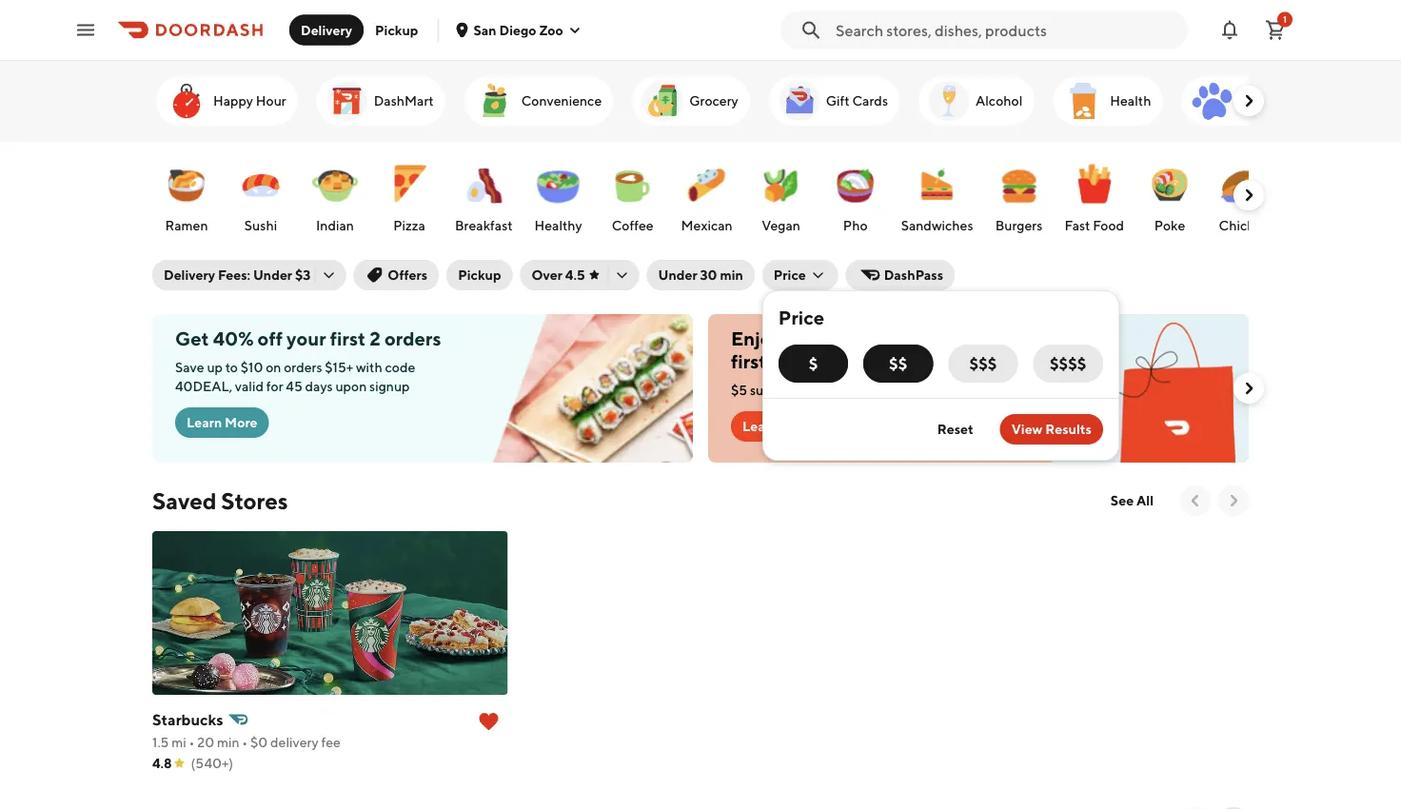 Task type: describe. For each thing, give the bounding box(es) containing it.
view results
[[1012, 421, 1092, 437]]

price inside button
[[774, 267, 806, 283]]

over 4.5 button
[[520, 260, 639, 290]]

learn more button for up
[[175, 407, 269, 438]]

1 vertical spatial fee
[[321, 734, 341, 750]]

$$ button
[[864, 345, 933, 383]]

30
[[700, 267, 717, 283]]

$$$
[[970, 355, 997, 373]]

burgers
[[996, 218, 1043, 233]]

$$$ button
[[949, 345, 1018, 383]]

pizza
[[393, 218, 425, 233]]

minimum
[[803, 382, 859, 398]]

see
[[1111, 493, 1134, 508]]

for
[[266, 378, 283, 394]]

1 vertical spatial orders
[[284, 359, 322, 375]]

indian
[[316, 218, 354, 233]]

next button of carousel image
[[1240, 91, 1259, 110]]

learn for first
[[743, 418, 778, 434]]

$15+
[[325, 359, 353, 375]]

valid
[[235, 378, 264, 394]]

1.5 mi • 20 min • $​0 delivery fee
[[152, 734, 341, 750]]

hour
[[256, 93, 286, 109]]

previous button of carousel image
[[1186, 491, 1205, 510]]

gift
[[826, 93, 850, 109]]

vegan
[[762, 218, 801, 233]]

coffee
[[612, 218, 654, 233]]

0 horizontal spatial min
[[217, 734, 239, 750]]

code
[[385, 359, 415, 375]]

delivery button
[[289, 15, 364, 45]]

$10
[[241, 359, 263, 375]]

under 30 min
[[658, 267, 743, 283]]

45
[[286, 378, 302, 394]]

more for order.
[[781, 418, 814, 434]]

fees:
[[218, 267, 250, 283]]

gift cards
[[826, 93, 888, 109]]

required.
[[862, 382, 916, 398]]

1 under from the left
[[253, 267, 292, 283]]

pho
[[843, 218, 868, 233]]

1 horizontal spatial pickup button
[[447, 260, 513, 290]]

pets link
[[1182, 76, 1277, 126]]

health link
[[1053, 76, 1163, 126]]

grocery link
[[632, 76, 750, 126]]

dashpass button
[[846, 260, 955, 290]]

mi
[[172, 734, 186, 750]]

pickup for rightmost 'pickup' button
[[458, 267, 501, 283]]

pets image
[[1189, 78, 1235, 124]]

delivery fees: under $3
[[164, 267, 311, 283]]

over
[[532, 267, 563, 283]]

convenience link
[[464, 76, 613, 126]]

stores
[[221, 487, 288, 514]]

learn more for order.
[[743, 418, 814, 434]]

$$$$
[[1050, 355, 1087, 373]]

$5
[[731, 382, 747, 398]]

alcohol link
[[919, 76, 1034, 126]]

1 • from the left
[[189, 734, 195, 750]]

click to remove this store from your saved list image
[[477, 710, 500, 733]]

saved
[[152, 487, 217, 514]]

san
[[474, 22, 497, 38]]

view
[[1012, 421, 1043, 437]]

under inside button
[[658, 267, 698, 283]]

learn more button for order.
[[731, 411, 825, 442]]

see all link
[[1099, 486, 1165, 516]]

happy hour link
[[156, 76, 298, 126]]

over 4.5
[[532, 267, 585, 283]]

a
[[785, 327, 796, 350]]

subtotal
[[750, 382, 800, 398]]

on inside get 40% off your first 2 orders save up to $10 on orders $15+ with code 40deal, valid for 45 days upon signup
[[266, 359, 281, 375]]

cards
[[853, 93, 888, 109]]

sushi
[[245, 218, 277, 233]]

$ button
[[779, 345, 848, 383]]

zoo
[[539, 22, 563, 38]]

$3
[[295, 267, 311, 283]]

saved stores
[[152, 487, 288, 514]]

Store search: begin typing to search for stores available on DoorDash text field
[[836, 20, 1177, 40]]

san diego zoo button
[[455, 22, 583, 38]]

sandwiches
[[901, 218, 973, 233]]

more for up
[[225, 415, 258, 430]]

2 • from the left
[[242, 734, 248, 750]]

get
[[175, 327, 209, 350]]

$​0
[[250, 734, 268, 750]]

40%
[[213, 327, 254, 350]]

4.5
[[565, 267, 585, 283]]

diego
[[499, 22, 537, 38]]

fast
[[1065, 218, 1090, 233]]

learn for save
[[187, 415, 222, 430]]



Task type: vqa. For each thing, say whether or not it's contained in the screenshot.
Candy Drops button
no



Task type: locate. For each thing, give the bounding box(es) containing it.
grocery image
[[640, 78, 686, 124]]

first down enjoy
[[731, 350, 767, 373]]

saved stores link
[[152, 486, 288, 516]]

learn more down 40deal,
[[187, 415, 258, 430]]

days
[[305, 378, 333, 394]]

$
[[809, 355, 818, 373]]

1 horizontal spatial your
[[962, 327, 1002, 350]]

fee right $​0
[[321, 734, 341, 750]]

$0
[[800, 327, 824, 350]]

fast food
[[1065, 218, 1124, 233]]

learn
[[187, 415, 222, 430], [743, 418, 778, 434]]

alcohol image
[[926, 78, 972, 124]]

delivery inside enjoy a $0 delivery fee on your first order. $5 subtotal minimum required.
[[828, 327, 899, 350]]

your inside enjoy a $0 delivery fee on your first order. $5 subtotal minimum required.
[[962, 327, 1002, 350]]

dashmart
[[374, 93, 434, 109]]

first inside enjoy a $0 delivery fee on your first order. $5 subtotal minimum required.
[[731, 350, 767, 373]]

1 horizontal spatial fee
[[903, 327, 932, 350]]

grocery
[[689, 93, 739, 109]]

healthy
[[535, 218, 582, 233]]

view results button
[[1000, 414, 1103, 445]]

2 under from the left
[[658, 267, 698, 283]]

0 vertical spatial pickup
[[375, 22, 418, 38]]

orders up 45
[[284, 359, 322, 375]]

on
[[936, 327, 958, 350], [266, 359, 281, 375]]

on right "$$" button
[[936, 327, 958, 350]]

upon
[[336, 378, 367, 394]]

4.8
[[152, 755, 172, 771]]

delivery for delivery fees: under $3
[[164, 267, 215, 283]]

0 horizontal spatial delivery
[[270, 734, 319, 750]]

1 vertical spatial pickup button
[[447, 260, 513, 290]]

0 horizontal spatial learn more
[[187, 415, 258, 430]]

pickup button down breakfast
[[447, 260, 513, 290]]

dashmart link
[[317, 76, 445, 126]]

fee up $$
[[903, 327, 932, 350]]

0 vertical spatial delivery
[[828, 327, 899, 350]]

0 horizontal spatial your
[[287, 327, 326, 350]]

gift cards link
[[769, 76, 900, 126]]

1 horizontal spatial under
[[658, 267, 698, 283]]

reset
[[938, 421, 974, 437]]

learn more button down 40deal,
[[175, 407, 269, 438]]

1 horizontal spatial learn more button
[[731, 411, 825, 442]]

1 vertical spatial price
[[779, 307, 825, 329]]

1 horizontal spatial •
[[242, 734, 248, 750]]

0 horizontal spatial orders
[[284, 359, 322, 375]]

1 vertical spatial pickup
[[458, 267, 501, 283]]

price down vegan
[[774, 267, 806, 283]]

0 horizontal spatial •
[[189, 734, 195, 750]]

0 vertical spatial orders
[[385, 327, 441, 350]]

your right 'off'
[[287, 327, 326, 350]]

more down "subtotal"
[[781, 418, 814, 434]]

delivery left fees: on the top of the page
[[164, 267, 215, 283]]

1 horizontal spatial learn more
[[743, 418, 814, 434]]

1 items, open order cart image
[[1264, 19, 1287, 41]]

1 horizontal spatial delivery
[[301, 22, 352, 38]]

pickup for leftmost 'pickup' button
[[375, 22, 418, 38]]

1 vertical spatial delivery
[[164, 267, 215, 283]]

happy
[[213, 93, 253, 109]]

learn down "subtotal"
[[743, 418, 778, 434]]

1 vertical spatial delivery
[[270, 734, 319, 750]]

0 horizontal spatial pickup button
[[364, 15, 430, 45]]

get 40% off your first 2 orders save up to $10 on orders $15+ with code 40deal, valid for 45 days upon signup
[[175, 327, 441, 394]]

learn down 40deal,
[[187, 415, 222, 430]]

20
[[197, 734, 214, 750]]

0 horizontal spatial fee
[[321, 734, 341, 750]]

convenience
[[521, 93, 602, 109]]

delivery up $$
[[828, 327, 899, 350]]

learn more down "subtotal"
[[743, 418, 814, 434]]

0 vertical spatial delivery
[[301, 22, 352, 38]]

under
[[253, 267, 292, 283], [658, 267, 698, 283]]

offers button
[[354, 260, 439, 290]]

1 vertical spatial first
[[731, 350, 767, 373]]

0 horizontal spatial delivery
[[164, 267, 215, 283]]

delivery
[[301, 22, 352, 38], [164, 267, 215, 283]]

min inside "under 30 min" button
[[720, 267, 743, 283]]

2 your from the left
[[962, 327, 1002, 350]]

min right 20
[[217, 734, 239, 750]]

0 vertical spatial min
[[720, 267, 743, 283]]

alcohol
[[976, 93, 1023, 109]]

to
[[225, 359, 238, 375]]

1 horizontal spatial on
[[936, 327, 958, 350]]

delivery for delivery
[[301, 22, 352, 38]]

on inside enjoy a $0 delivery fee on your first order. $5 subtotal minimum required.
[[936, 327, 958, 350]]

price
[[774, 267, 806, 283], [779, 307, 825, 329]]

more down valid
[[225, 415, 258, 430]]

delivery up dashmart image
[[301, 22, 352, 38]]

dashmart image
[[324, 78, 370, 124]]

price down the price button in the right of the page
[[779, 307, 825, 329]]

1 vertical spatial min
[[217, 734, 239, 750]]

notification bell image
[[1219, 19, 1241, 41]]

more
[[225, 415, 258, 430], [781, 418, 814, 434]]

40deal,
[[175, 378, 232, 394]]

1 horizontal spatial pickup
[[458, 267, 501, 283]]

min right 30
[[720, 267, 743, 283]]

0 horizontal spatial more
[[225, 415, 258, 430]]

under left $3
[[253, 267, 292, 283]]

2 vertical spatial next button of carousel image
[[1224, 491, 1243, 510]]

under left 30
[[658, 267, 698, 283]]

price button
[[762, 260, 838, 290]]

pickup button up dashmart at the top of the page
[[364, 15, 430, 45]]

learn more button down "subtotal"
[[731, 411, 825, 442]]

learn more
[[187, 415, 258, 430], [743, 418, 814, 434]]

food
[[1093, 218, 1124, 233]]

0 vertical spatial price
[[774, 267, 806, 283]]

2
[[370, 327, 381, 350]]

(540+)
[[191, 755, 233, 771]]

health
[[1110, 93, 1151, 109]]

1 horizontal spatial learn
[[743, 418, 778, 434]]

health image
[[1061, 78, 1107, 124]]

signup
[[369, 378, 410, 394]]

0 vertical spatial fee
[[903, 327, 932, 350]]

fee inside enjoy a $0 delivery fee on your first order. $5 subtotal minimum required.
[[903, 327, 932, 350]]

0 horizontal spatial on
[[266, 359, 281, 375]]

off
[[258, 327, 283, 350]]

• left $​0
[[242, 734, 248, 750]]

your inside get 40% off your first 2 orders save up to $10 on orders $15+ with code 40deal, valid for 45 days upon signup
[[287, 327, 326, 350]]

happy hour
[[213, 93, 286, 109]]

under 30 min button
[[647, 260, 755, 290]]

0 vertical spatial first
[[330, 327, 366, 350]]

1 horizontal spatial more
[[781, 418, 814, 434]]

chicken
[[1219, 218, 1270, 233]]

1 vertical spatial on
[[266, 359, 281, 375]]

enjoy
[[731, 327, 782, 350]]

delivery right $​0
[[270, 734, 319, 750]]

san diego zoo
[[474, 22, 563, 38]]

1
[[1283, 14, 1287, 25]]

on up for
[[266, 359, 281, 375]]

dashpass
[[884, 267, 944, 283]]

0 horizontal spatial learn more button
[[175, 407, 269, 438]]

all
[[1137, 493, 1154, 508]]

1 horizontal spatial orders
[[385, 327, 441, 350]]

0 horizontal spatial under
[[253, 267, 292, 283]]

first inside get 40% off your first 2 orders save up to $10 on orders $15+ with code 40deal, valid for 45 days upon signup
[[330, 327, 366, 350]]

orders up code
[[385, 327, 441, 350]]

gift cards image
[[777, 78, 822, 124]]

pickup right delivery button
[[375, 22, 418, 38]]

1 horizontal spatial first
[[731, 350, 767, 373]]

ramen
[[165, 218, 208, 233]]

1 vertical spatial next button of carousel image
[[1240, 379, 1259, 398]]

open menu image
[[74, 19, 97, 41]]

0 vertical spatial pickup button
[[364, 15, 430, 45]]

convenience image
[[472, 78, 518, 124]]

first left 2
[[330, 327, 366, 350]]

min
[[720, 267, 743, 283], [217, 734, 239, 750]]

results
[[1046, 421, 1092, 437]]

0 vertical spatial on
[[936, 327, 958, 350]]

0 horizontal spatial pickup
[[375, 22, 418, 38]]

•
[[189, 734, 195, 750], [242, 734, 248, 750]]

pickup
[[375, 22, 418, 38], [458, 267, 501, 283]]

happy hour image
[[164, 78, 209, 124]]

breakfast
[[455, 218, 513, 233]]

0 horizontal spatial learn
[[187, 415, 222, 430]]

pets
[[1239, 93, 1266, 109]]

poke
[[1155, 218, 1186, 233]]

pickup down breakfast
[[458, 267, 501, 283]]

your
[[287, 327, 326, 350], [962, 327, 1002, 350]]

next button of carousel image
[[1240, 186, 1259, 205], [1240, 379, 1259, 398], [1224, 491, 1243, 510]]

up
[[207, 359, 223, 375]]

0 vertical spatial next button of carousel image
[[1240, 186, 1259, 205]]

reset button
[[926, 414, 985, 445]]

1 button
[[1257, 11, 1295, 49]]

see all
[[1111, 493, 1154, 508]]

your up $$$
[[962, 327, 1002, 350]]

$$
[[889, 355, 908, 373]]

• right mi
[[189, 734, 195, 750]]

1 horizontal spatial min
[[720, 267, 743, 283]]

mexican
[[681, 218, 733, 233]]

delivery inside button
[[301, 22, 352, 38]]

1 horizontal spatial delivery
[[828, 327, 899, 350]]

with
[[356, 359, 382, 375]]

0 horizontal spatial first
[[330, 327, 366, 350]]

first
[[330, 327, 366, 350], [731, 350, 767, 373]]

learn more button
[[175, 407, 269, 438], [731, 411, 825, 442]]

learn more for up
[[187, 415, 258, 430]]

1 your from the left
[[287, 327, 326, 350]]



